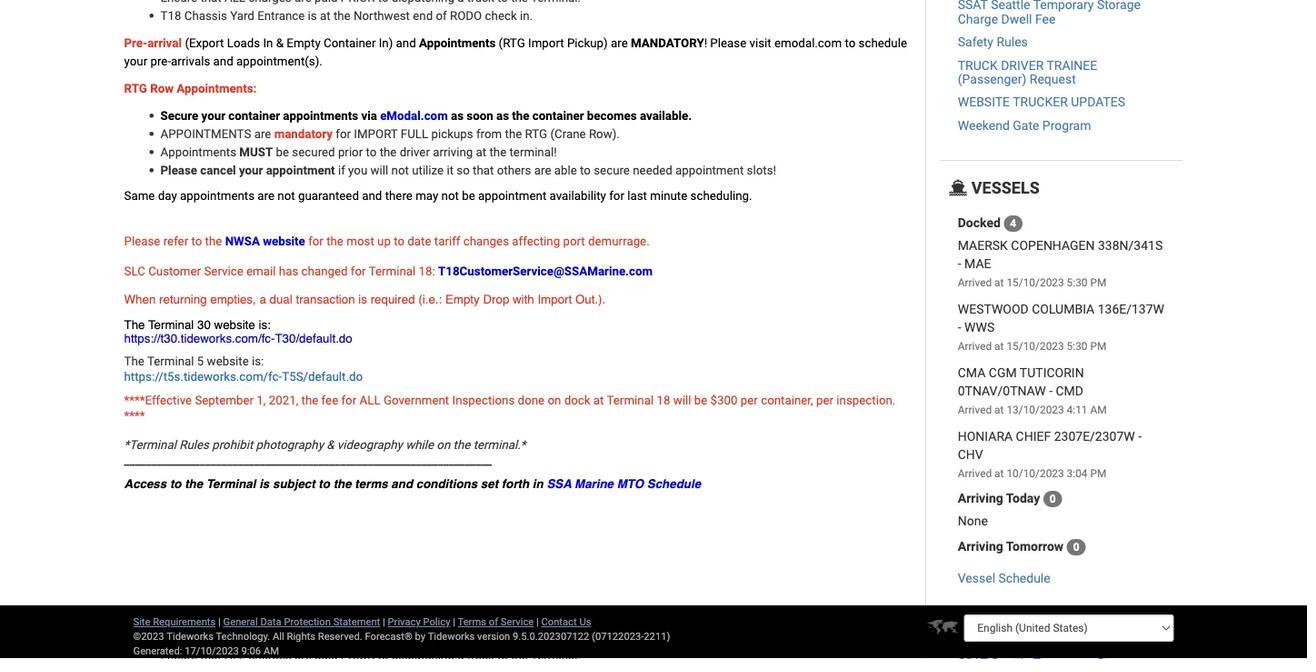 Task type: locate. For each thing, give the bounding box(es) containing it.
arrived down mae
[[958, 276, 992, 288]]

1 horizontal spatial 0
[[1073, 541, 1080, 553]]

prior
[[338, 145, 363, 159]]

1 horizontal spatial your
[[201, 108, 226, 123]]

please
[[710, 35, 747, 50], [160, 163, 197, 177], [124, 234, 160, 248]]

service up version at the bottom of page
[[501, 616, 534, 628]]

arrived down wws
[[958, 339, 992, 352]]

is: up https://t5s.tideworks.com/fc-t5s/default.do link
[[252, 354, 264, 369]]

0 horizontal spatial service
[[204, 264, 243, 278]]

1 horizontal spatial appointments
[[419, 35, 496, 50]]

per right container,
[[816, 393, 834, 408]]

0 horizontal spatial is
[[259, 477, 269, 491]]

at inside westwood columbia 136e / 137w - wws arrived at 15/10/2023 5:30 pm
[[995, 339, 1004, 352]]

0 for today
[[1050, 493, 1056, 505]]

arrived down 0tnav
[[958, 403, 992, 416]]

rules inside *terminal rules prohibit photography & videography while on the terminal.* ____________________________________________________________________
[[179, 438, 209, 452]]

0 horizontal spatial not
[[278, 189, 295, 203]]

arriving inside arriving today 0 none
[[958, 490, 1004, 505]]

1 arriving from the top
[[958, 490, 1004, 505]]

- left mae
[[958, 256, 962, 271]]

1 pm from the top
[[1091, 276, 1107, 288]]

and down (export
[[213, 54, 233, 68]]

import down t18customerservice@ssamarine.com
[[538, 292, 572, 306]]

the left "terminal.*"
[[453, 438, 470, 452]]

yard
[[230, 8, 254, 23]]

&
[[276, 35, 284, 50], [327, 438, 334, 452]]

and right terms
[[391, 477, 413, 491]]

0 inside arriving tomorrow 0
[[1073, 541, 1080, 553]]

for for most
[[308, 234, 324, 248]]

docked 4
[[958, 215, 1017, 230]]

import for with
[[538, 292, 572, 306]]

arriving for today
[[958, 490, 1004, 505]]

appointment down others at the left of the page
[[478, 189, 547, 203]]

at inside cma cgm tuticorin 0tnav / 0tnaw - cmd arrived at 13/10/2023 4:11 am
[[995, 403, 1004, 416]]

website
[[958, 95, 1010, 110]]

in.
[[520, 8, 533, 23]]

2 15/10/2023 from the top
[[1007, 339, 1064, 352]]

terminal.*
[[473, 438, 526, 452]]

1 vertical spatial am
[[264, 645, 279, 657]]

rtg left row on the top left of the page
[[124, 81, 147, 95]]

!
[[704, 35, 707, 50]]

tideworks
[[428, 630, 475, 642]]

appointments down the appointments
[[160, 145, 236, 159]]

arrived down chv
[[958, 467, 992, 479]]

please right !
[[710, 35, 747, 50]]

0 horizontal spatial rules
[[179, 438, 209, 452]]

1 vertical spatial is:
[[252, 354, 264, 369]]

0 vertical spatial is
[[308, 8, 317, 23]]

arriving
[[433, 145, 473, 159]]

terms of service link
[[458, 616, 534, 628]]

inspection.
[[837, 393, 896, 408]]

schedule
[[647, 477, 701, 491], [999, 570, 1051, 585]]

15/10/2023 for copenhagen
[[1007, 276, 1064, 288]]

0 horizontal spatial on
[[437, 438, 450, 452]]

and for container
[[396, 35, 416, 50]]

0 horizontal spatial container
[[229, 108, 280, 123]]

0 vertical spatial will
[[371, 163, 388, 177]]

forth
[[502, 477, 529, 491]]

| up 'forecast®'
[[383, 616, 385, 628]]

1 vertical spatial 0
[[1073, 541, 1080, 553]]

2 horizontal spatial your
[[239, 163, 263, 177]]

1 vertical spatial rules
[[179, 438, 209, 452]]

0 horizontal spatial schedule
[[647, 477, 701, 491]]

1 horizontal spatial will
[[673, 393, 691, 408]]

0 horizontal spatial am
[[264, 645, 279, 657]]

the up ****effective
[[124, 354, 144, 369]]

1 horizontal spatial of
[[489, 616, 498, 628]]

1 vertical spatial website
[[214, 318, 255, 332]]

is: inside the terminal 30 website is: https://t30.tideworks.com/fc-t30/default.do
[[259, 318, 271, 332]]

1 horizontal spatial &
[[327, 438, 334, 452]]

needed
[[633, 163, 673, 177]]

am down the all
[[264, 645, 279, 657]]

0 vertical spatial 15/10/2023
[[1007, 276, 1064, 288]]

| left general
[[218, 616, 221, 628]]

0 horizontal spatial rtg
[[124, 81, 147, 95]]

2 arriving from the top
[[958, 539, 1004, 554]]

on inside *terminal rules prohibit photography & videography while on the terminal.* ____________________________________________________________________
[[437, 438, 450, 452]]

3 pm from the top
[[1091, 467, 1107, 479]]

rules down dwell
[[997, 35, 1028, 50]]

15/10/2023 inside maersk copenhagen 338n / 341s - mae arrived at 15/10/2023 5:30 pm
[[1007, 276, 1064, 288]]

mto
[[617, 477, 644, 491]]

pm inside westwood columbia 136e / 137w - wws arrived at 15/10/2023 5:30 pm
[[1091, 339, 1107, 352]]

1 vertical spatial will
[[673, 393, 691, 408]]

pm down 136e
[[1091, 339, 1107, 352]]

am right 4:11
[[1091, 403, 1107, 416]]

at down 0tnav
[[995, 403, 1004, 416]]

0 vertical spatial rtg
[[124, 81, 147, 95]]

0 horizontal spatial appointments
[[160, 145, 236, 159]]

pm for 338n
[[1091, 276, 1107, 288]]

will right you
[[371, 163, 388, 177]]

1 vertical spatial on
[[437, 438, 450, 452]]

- inside - chv arrived at 10/10/2023 3:04 pm
[[1139, 428, 1142, 443]]

the left terms
[[333, 477, 352, 491]]

cma
[[958, 365, 986, 380]]

/ for chief
[[1090, 428, 1095, 443]]

service inside site requirements | general data protection statement | privacy policy | terms of service | contact us ©2023 tideworks technology. all rights reserved. forecast® by tideworks version 9.5.0.202307122 (07122023-2211) generated: 17/10/2023 9:06 am
[[501, 616, 534, 628]]

arriving up the "none"
[[958, 490, 1004, 505]]

not up nwsa website link
[[278, 189, 295, 203]]

affecting
[[512, 234, 560, 248]]

terminal left 18
[[607, 393, 654, 408]]

18
[[657, 393, 670, 408]]

1 horizontal spatial is
[[308, 8, 317, 23]]

import down in.
[[528, 35, 564, 50]]

1 horizontal spatial be
[[462, 189, 475, 203]]

appointments inside secure your container appointments via emodal.com as soon as the container becomes available. appointments are mandatory for import full pickups from the rtg (crane row). appointments must be secured prior to the driver arriving at the terminal! please cancel your appointment if you will not utilize it so that others are able to secure needed appointment slots!
[[283, 108, 358, 123]]

5:30 inside maersk copenhagen 338n / 341s - mae arrived at 15/10/2023 5:30 pm
[[1067, 276, 1088, 288]]

0 right today
[[1050, 493, 1056, 505]]

will right 18
[[673, 393, 691, 408]]

be left $300
[[694, 393, 708, 408]]

is right "entrance"
[[308, 8, 317, 23]]

0 vertical spatial of
[[436, 8, 447, 23]]

15/10/2023 up columbia
[[1007, 276, 1064, 288]]

at right dock
[[594, 393, 604, 408]]

for up changed on the left of page
[[308, 234, 324, 248]]

safety
[[958, 35, 994, 50]]

1 vertical spatial 15/10/2023
[[1007, 339, 1064, 352]]

out.).
[[575, 292, 606, 306]]

of up version at the bottom of page
[[489, 616, 498, 628]]

1 horizontal spatial per
[[816, 393, 834, 408]]

secured
[[292, 145, 335, 159]]

/ inside cma cgm tuticorin 0tnav / 0tnaw - cmd arrived at 13/10/2023 4:11 am
[[998, 383, 1003, 398]]

2 | from the left
[[383, 616, 385, 628]]

- left wws
[[958, 319, 962, 334]]

arrived inside cma cgm tuticorin 0tnav / 0tnaw - cmd arrived at 13/10/2023 4:11 am
[[958, 403, 992, 416]]

at up westwood
[[995, 276, 1004, 288]]

please up the day
[[160, 163, 197, 177]]

1 as from the left
[[451, 108, 464, 123]]

from
[[476, 126, 502, 141]]

website inside the terminal 5 website is: https://t5s.tideworks.com/fc-t5s/default.do
[[207, 354, 249, 369]]

0 horizontal spatial be
[[276, 145, 289, 159]]

is:
[[259, 318, 271, 332], [252, 354, 264, 369]]

am inside site requirements | general data protection statement | privacy policy | terms of service | contact us ©2023 tideworks technology. all rights reserved. forecast® by tideworks version 9.5.0.202307122 (07122023-2211) generated: 17/10/2023 9:06 am
[[264, 645, 279, 657]]

your
[[124, 54, 147, 68], [201, 108, 226, 123], [239, 163, 263, 177]]

arrival
[[147, 35, 182, 50]]

0 vertical spatial please
[[710, 35, 747, 50]]

to right access
[[170, 477, 181, 491]]

1 vertical spatial of
[[489, 616, 498, 628]]

0 horizontal spatial per
[[741, 393, 758, 408]]

****effective
[[124, 393, 192, 408]]

honiara
[[958, 428, 1013, 443]]

1 vertical spatial please
[[160, 163, 197, 177]]

/ inside westwood columbia 136e / 137w - wws arrived at 15/10/2023 5:30 pm
[[1127, 301, 1132, 316]]

0 vertical spatial import
[[528, 35, 564, 50]]

website inside the terminal 30 website is: https://t30.tideworks.com/fc-t30/default.do
[[214, 318, 255, 332]]

to down ____________________________________________________________________
[[319, 477, 330, 491]]

schedule down arriving tomorrow 0 at the right
[[999, 570, 1051, 585]]

0 vertical spatial appointments
[[419, 35, 496, 50]]

arrived inside - chv arrived at 10/10/2023 3:04 pm
[[958, 467, 992, 479]]

for inside secure your container appointments via emodal.com as soon as the container becomes available. appointments are mandatory for import full pickups from the rtg (crane row). appointments must be secured prior to the driver arriving at the terminal! please cancel your appointment if you will not utilize it so that others are able to secure needed appointment slots!
[[336, 126, 351, 141]]

of right "end" on the top
[[436, 8, 447, 23]]

2 vertical spatial is
[[259, 477, 269, 491]]

& up ____________________________________________________________________
[[327, 438, 334, 452]]

storage
[[1097, 0, 1141, 12]]

at inside secure your container appointments via emodal.com as soon as the container becomes available. appointments are mandatory for import full pickups from the rtg (crane row). appointments must be secured prior to the driver arriving at the terminal! please cancel your appointment if you will not utilize it so that others are able to secure needed appointment slots!
[[476, 145, 487, 159]]

1 horizontal spatial as
[[496, 108, 509, 123]]

1 vertical spatial import
[[538, 292, 572, 306]]

arriving today 0 none
[[958, 490, 1056, 528]]

port
[[563, 234, 585, 248]]

1 horizontal spatial rules
[[997, 35, 1028, 50]]

is left the subject
[[259, 477, 269, 491]]

13/10/2023
[[1007, 403, 1064, 416]]

terminal down returning
[[148, 318, 194, 332]]

5:30 up columbia
[[1067, 276, 1088, 288]]

pm for 136e
[[1091, 339, 1107, 352]]

- right 2307w
[[1139, 428, 1142, 443]]

service up empties,
[[204, 264, 243, 278]]

0 vertical spatial arriving
[[958, 490, 1004, 505]]

for up prior
[[336, 126, 351, 141]]

for inside ****effective september 1, 2021, the fee for all government inspections done on dock at terminal 18 will be $300 per container, per inspection. ****
[[341, 393, 357, 408]]

https://t30.tideworks.com/fc-
[[124, 331, 275, 345]]

generated:
[[133, 645, 182, 657]]

us
[[580, 616, 591, 628]]

| up the 9.5.0.202307122 on the left of page
[[536, 616, 539, 628]]

& right in
[[276, 35, 284, 50]]

the down when
[[124, 318, 145, 332]]

at
[[320, 8, 331, 23], [476, 145, 487, 159], [995, 276, 1004, 288], [995, 339, 1004, 352], [594, 393, 604, 408], [995, 403, 1004, 416], [995, 467, 1004, 479]]

be right must
[[276, 145, 289, 159]]

appointments down rodo
[[419, 35, 496, 50]]

not
[[391, 163, 409, 177], [278, 189, 295, 203], [442, 189, 459, 203]]

1 vertical spatial empty
[[445, 292, 480, 306]]

am
[[1091, 403, 1107, 416], [264, 645, 279, 657]]

requirements
[[153, 616, 216, 628]]

vessel schedule
[[958, 570, 1051, 585]]

appointments inside secure your container appointments via emodal.com as soon as the container becomes available. appointments are mandatory for import full pickups from the rtg (crane row). appointments must be secured prior to the driver arriving at the terminal! please cancel your appointment if you will not utilize it so that others are able to secure needed appointment slots!
[[160, 145, 236, 159]]

1 vertical spatial and
[[213, 54, 233, 68]]

not down driver on the top of the page
[[391, 163, 409, 177]]

copenhagen
[[1011, 238, 1095, 253]]

the for https://t5s.tideworks.com/fc-
[[124, 354, 144, 369]]

3:04
[[1067, 467, 1088, 479]]

in)
[[379, 35, 393, 50]]

2211)
[[644, 630, 670, 642]]

to right able
[[580, 163, 591, 177]]

0 vertical spatial appointments
[[283, 108, 358, 123]]

while
[[406, 438, 434, 452]]

1 horizontal spatial on
[[548, 393, 561, 408]]

your down pre-
[[124, 54, 147, 68]]

0 horizontal spatial your
[[124, 54, 147, 68]]

appointments up mandatory
[[283, 108, 358, 123]]

row
[[150, 81, 174, 95]]

pm up 136e
[[1091, 276, 1107, 288]]

and right in)
[[396, 35, 416, 50]]

empty right (i.e.:
[[445, 292, 480, 306]]

1 vertical spatial the
[[124, 354, 144, 369]]

for left last
[[609, 189, 625, 203]]

slc customer service email has changed for terminal 18:
[[124, 264, 438, 278]]

empty up appointment(s).
[[287, 35, 321, 50]]

15/10/2023 inside westwood columbia 136e / 137w - wws arrived at 15/10/2023 5:30 pm
[[1007, 339, 1064, 352]]

0 vertical spatial is:
[[259, 318, 271, 332]]

0 vertical spatial schedule
[[647, 477, 701, 491]]

1 | from the left
[[218, 616, 221, 628]]

1 horizontal spatial not
[[391, 163, 409, 177]]

will inside ****effective september 1, 2021, the fee for all government inspections done on dock at terminal 18 will be $300 per container, per inspection. ****
[[673, 393, 691, 408]]

https://t5s.tideworks.com/fc-
[[124, 369, 282, 384]]

1 horizontal spatial am
[[1091, 403, 1107, 416]]

2 vertical spatial pm
[[1091, 467, 1107, 479]]

please up slc
[[124, 234, 160, 248]]

as up from
[[496, 108, 509, 123]]

the down from
[[490, 145, 507, 159]]

the inside ****effective september 1, 2021, the fee for all government inspections done on dock at terminal 18 will be $300 per container, per inspection. ****
[[301, 393, 319, 408]]

5:30 up tuticorin
[[1067, 339, 1088, 352]]

is: inside the terminal 5 website is: https://t5s.tideworks.com/fc-t5s/default.do
[[252, 354, 264, 369]]

pm inside maersk copenhagen 338n / 341s - mae arrived at 15/10/2023 5:30 pm
[[1091, 276, 1107, 288]]

0 vertical spatial the
[[124, 318, 145, 332]]

0 horizontal spatial appointments
[[180, 189, 255, 203]]

pm inside - chv arrived at 10/10/2023 3:04 pm
[[1091, 467, 1107, 479]]

- inside cma cgm tuticorin 0tnav / 0tnaw - cmd arrived at 13/10/2023 4:11 am
[[1049, 383, 1053, 398]]

0 vertical spatial rules
[[997, 35, 1028, 50]]

2 arrived from the top
[[958, 339, 992, 352]]

must
[[239, 145, 273, 159]]

the inside the terminal 5 website is: https://t5s.tideworks.com/fc-t5s/default.do
[[124, 354, 144, 369]]

2 horizontal spatial be
[[694, 393, 708, 408]]

to left schedule
[[845, 35, 856, 50]]

0 vertical spatial on
[[548, 393, 561, 408]]

1 vertical spatial pm
[[1091, 339, 1107, 352]]

the for https://t30.tideworks.com/fc-
[[124, 318, 145, 332]]

prohibit
[[212, 438, 253, 452]]

as up pickups
[[451, 108, 464, 123]]

per right $300
[[741, 393, 758, 408]]

3 arrived from the top
[[958, 403, 992, 416]]

0 horizontal spatial 0
[[1050, 493, 1056, 505]]

0 horizontal spatial will
[[371, 163, 388, 177]]

2 5:30 from the top
[[1067, 339, 1088, 352]]

https://t5s.tideworks.com/fc-t5s/default.do link
[[124, 369, 363, 384]]

0 vertical spatial and
[[396, 35, 416, 50]]

pre-arrival (export loads in & empty container in) and appointments (rtg import pickup) are mandatory ! please visit
[[124, 35, 772, 50]]

0 vertical spatial your
[[124, 54, 147, 68]]

1 vertical spatial 5:30
[[1067, 339, 1088, 352]]

is: down the a
[[259, 318, 271, 332]]

t5s/default.do
[[282, 369, 363, 384]]

reserved.
[[318, 630, 363, 642]]

/ inside maersk copenhagen 338n / 341s - mae arrived at 15/10/2023 5:30 pm
[[1129, 238, 1134, 253]]

visit
[[750, 35, 772, 50]]

the
[[334, 8, 351, 23], [512, 108, 530, 123], [505, 126, 522, 141], [380, 145, 397, 159], [490, 145, 507, 159], [205, 234, 222, 248], [327, 234, 344, 248], [301, 393, 319, 408], [453, 438, 470, 452], [185, 477, 203, 491], [333, 477, 352, 491]]

arrived inside maersk copenhagen 338n / 341s - mae arrived at 15/10/2023 5:30 pm
[[958, 276, 992, 288]]

able
[[554, 163, 577, 177]]

0 horizontal spatial empty
[[287, 35, 321, 50]]

schedule right mto
[[647, 477, 701, 491]]

0tnav
[[958, 383, 998, 398]]

are right pickup)
[[611, 35, 628, 50]]

2 vertical spatial be
[[694, 393, 708, 408]]

*terminal
[[124, 438, 176, 452]]

1 arrived from the top
[[958, 276, 992, 288]]

15/10/2023 up tuticorin
[[1007, 339, 1064, 352]]

contact us link
[[541, 616, 591, 628]]

1 vertical spatial be
[[462, 189, 475, 203]]

may
[[416, 189, 439, 203]]

0 vertical spatial 0
[[1050, 493, 1056, 505]]

9.5.0.202307122
[[513, 630, 589, 642]]

terminal left 5 at the left bottom
[[147, 354, 194, 369]]

4 arrived from the top
[[958, 467, 992, 479]]

0 vertical spatial 5:30
[[1067, 276, 1088, 288]]

|
[[218, 616, 221, 628], [383, 616, 385, 628], [453, 616, 456, 628], [536, 616, 539, 628]]

1 15/10/2023 from the top
[[1007, 276, 1064, 288]]

appointment up scheduling.
[[676, 163, 744, 177]]

access
[[124, 477, 167, 491]]

be down so on the left top of the page
[[462, 189, 475, 203]]

1 the from the top
[[124, 318, 145, 332]]

at inside - chv arrived at 10/10/2023 3:04 pm
[[995, 467, 1004, 479]]

/ for columbia
[[1127, 301, 1132, 316]]

0 horizontal spatial of
[[436, 8, 447, 23]]

and for the
[[391, 477, 413, 491]]

weekend
[[958, 118, 1010, 133]]

terminal inside ****effective september 1, 2021, the fee for all government inspections done on dock at terminal 18 will be $300 per container, per inspection. ****
[[607, 393, 654, 408]]

2 pm from the top
[[1091, 339, 1107, 352]]

import
[[528, 35, 564, 50], [538, 292, 572, 306]]

0 vertical spatial am
[[1091, 403, 1107, 416]]

appointment down secured
[[266, 163, 335, 177]]

arrived
[[958, 276, 992, 288], [958, 339, 992, 352], [958, 403, 992, 416], [958, 467, 992, 479]]

0 vertical spatial be
[[276, 145, 289, 159]]

per
[[741, 393, 758, 408], [816, 393, 834, 408]]

on right the "while"
[[437, 438, 450, 452]]

container up "(crane" at the top left
[[533, 108, 584, 123]]

2 the from the top
[[124, 354, 144, 369]]

0 horizontal spatial &
[[276, 35, 284, 50]]

a
[[260, 292, 266, 306]]

0 right tomorrow
[[1073, 541, 1080, 553]]

at up that
[[476, 145, 487, 159]]

2 vertical spatial website
[[207, 354, 249, 369]]

to schedule your pre-arrivals and appointment(s).
[[124, 35, 907, 68]]

ship image
[[949, 179, 968, 195]]

341s
[[1134, 238, 1163, 253]]

to right refer
[[191, 234, 202, 248]]

the down import
[[380, 145, 397, 159]]

appointments
[[283, 108, 358, 123], [180, 189, 255, 203]]

0 inside arriving today 0 none
[[1050, 493, 1056, 505]]

0 vertical spatial empty
[[287, 35, 321, 50]]

changed
[[301, 264, 348, 278]]

2 vertical spatial please
[[124, 234, 160, 248]]

terminal!
[[510, 145, 557, 159]]

1 vertical spatial appointments
[[160, 145, 236, 159]]

the terminal 5 website is: https://t5s.tideworks.com/fc-t5s/default.do
[[124, 354, 363, 384]]

5:30 inside westwood columbia 136e / 137w - wws arrived at 15/10/2023 5:30 pm
[[1067, 339, 1088, 352]]

your down must
[[239, 163, 263, 177]]

protection
[[284, 616, 331, 628]]

nwsa
[[225, 234, 260, 248]]

1 5:30 from the top
[[1067, 276, 1088, 288]]

1 vertical spatial service
[[501, 616, 534, 628]]

1 horizontal spatial schedule
[[999, 570, 1051, 585]]

1 horizontal spatial container
[[533, 108, 584, 123]]

1 horizontal spatial rtg
[[525, 126, 547, 141]]

arriving down the "none"
[[958, 539, 1004, 554]]

0 vertical spatial pm
[[1091, 276, 1107, 288]]

rtg
[[124, 81, 147, 95], [525, 126, 547, 141]]

am inside cma cgm tuticorin 0tnav / 0tnaw - cmd arrived at 13/10/2023 4:11 am
[[1091, 403, 1107, 416]]

4:11
[[1067, 403, 1088, 416]]

others
[[497, 163, 531, 177]]

(export
[[185, 35, 224, 50]]

1 per from the left
[[741, 393, 758, 408]]

1 vertical spatial your
[[201, 108, 226, 123]]

is left 'required'
[[359, 292, 367, 306]]

2 horizontal spatial is
[[359, 292, 367, 306]]

rules left prohibit
[[179, 438, 209, 452]]

the inside the terminal 30 website is: https://t30.tideworks.com/fc-t30/default.do
[[124, 318, 145, 332]]

1 vertical spatial arriving
[[958, 539, 1004, 554]]

1 vertical spatial rtg
[[525, 126, 547, 141]]

for up when returning empties, a dual transaction is required (i.e.: empty drop with import out.).
[[351, 264, 366, 278]]

your up the appointments
[[201, 108, 226, 123]]



Task type: vqa. For each thing, say whether or not it's contained in the screenshot.


Task type: describe. For each thing, give the bounding box(es) containing it.
version
[[477, 630, 510, 642]]

general data protection statement link
[[223, 616, 380, 628]]

2 horizontal spatial not
[[442, 189, 459, 203]]

terminal up 'required'
[[369, 264, 416, 278]]

slc
[[124, 264, 145, 278]]

1 container from the left
[[229, 108, 280, 123]]

- inside maersk copenhagen 338n / 341s - mae arrived at 15/10/2023 5:30 pm
[[958, 256, 962, 271]]

slots!
[[747, 163, 776, 177]]

required
[[371, 292, 415, 306]]

(07122023-
[[592, 630, 644, 642]]

driver
[[400, 145, 430, 159]]

full
[[401, 126, 428, 141]]

is: for the terminal 5 website is:
[[252, 354, 264, 369]]

be inside secure your container appointments via emodal.com as soon as the container becomes available. appointments are mandatory for import full pickups from the rtg (crane row). appointments must be secured prior to the driver arriving at the terminal! please cancel your appointment if you will not utilize it so that others are able to secure needed appointment slots!
[[276, 145, 289, 159]]

chassis
[[184, 8, 227, 23]]

site
[[133, 616, 150, 628]]

pickups
[[431, 126, 473, 141]]

the up container
[[334, 8, 351, 23]]

338n
[[1098, 238, 1129, 253]]

is for to
[[259, 477, 269, 491]]

cgm
[[989, 365, 1017, 380]]

rodo
[[450, 8, 482, 23]]

2021,
[[269, 393, 298, 408]]

last
[[628, 189, 647, 203]]

updates
[[1071, 95, 1126, 110]]

westwood columbia 136e / 137w - wws arrived at 15/10/2023 5:30 pm
[[958, 301, 1165, 352]]

you
[[348, 163, 368, 177]]

with
[[513, 292, 534, 306]]

website for the terminal 30 website is:
[[214, 318, 255, 332]]

rtg inside secure your container appointments via emodal.com as soon as the container becomes available. appointments are mandatory for import full pickups from the rtg (crane row). appointments must be secured prior to the driver arriving at the terminal! please cancel your appointment if you will not utilize it so that others are able to secure needed appointment slots!
[[525, 126, 547, 141]]

charge
[[958, 11, 998, 26]]

date
[[408, 234, 431, 248]]

arrived inside westwood columbia 136e / 137w - wws arrived at 15/10/2023 5:30 pm
[[958, 339, 992, 352]]

conditions
[[416, 477, 477, 491]]

please refer to the nwsa website for the most up to date tariff changes affecting port demurrage.
[[124, 234, 650, 248]]

5:30 for copenhagen
[[1067, 276, 1088, 288]]

1 vertical spatial appointments
[[180, 189, 255, 203]]

and inside to schedule your pre-arrivals and appointment(s).
[[213, 54, 233, 68]]

not inside secure your container appointments via emodal.com as soon as the container becomes available. appointments are mandatory for import full pickups from the rtg (crane row). appointments must be secured prior to the driver arriving at the terminal! please cancel your appointment if you will not utilize it so that others are able to secure needed appointment slots!
[[391, 163, 409, 177]]

has
[[279, 264, 298, 278]]

none
[[958, 513, 988, 528]]

september
[[195, 393, 254, 408]]

end
[[413, 8, 433, 23]]

4 | from the left
[[536, 616, 539, 628]]

2 horizontal spatial appointment
[[676, 163, 744, 177]]

terminal inside the terminal 5 website is: https://t5s.tideworks.com/fc-t5s/default.do
[[147, 354, 194, 369]]

at inside maersk copenhagen 338n / 341s - mae arrived at 15/10/2023 5:30 pm
[[995, 276, 1004, 288]]

mandatory
[[631, 35, 704, 50]]

if
[[338, 163, 345, 177]]

to right up on the left of the page
[[394, 234, 405, 248]]

at inside ****effective september 1, 2021, the fee for all government inspections done on dock at terminal 18 will be $300 per container, per inspection. ****
[[594, 393, 604, 408]]

the left nwsa
[[205, 234, 222, 248]]

/ for copenhagen
[[1129, 238, 1134, 253]]

15/10/2023 for columbia
[[1007, 339, 1064, 352]]

the right from
[[505, 126, 522, 141]]

up
[[377, 234, 391, 248]]

- inside westwood columbia 136e / 137w - wws arrived at 15/10/2023 5:30 pm
[[958, 319, 962, 334]]

when
[[124, 292, 156, 306]]

soon
[[467, 108, 493, 123]]

will inside secure your container appointments via emodal.com as soon as the container becomes available. appointments are mandatory for import full pickups from the rtg (crane row). appointments must be secured prior to the driver arriving at the terminal! please cancel your appointment if you will not utilize it so that others are able to secure needed appointment slots!
[[371, 163, 388, 177]]

your inside to schedule your pre-arrivals and appointment(s).
[[124, 54, 147, 68]]

are up nwsa website link
[[258, 189, 275, 203]]

136e
[[1098, 301, 1127, 316]]

be inside ****effective september 1, 2021, the fee for all government inspections done on dock at terminal 18 will be $300 per container, per inspection. ****
[[694, 393, 708, 408]]

vessels
[[968, 178, 1040, 197]]

0 for tomorrow
[[1073, 541, 1080, 553]]

trucker
[[1013, 95, 1068, 110]]

emodal.com
[[380, 108, 448, 123]]

0 vertical spatial &
[[276, 35, 284, 50]]

scheduling.
[[691, 189, 752, 203]]

terminal down prohibit
[[206, 477, 256, 491]]

1 vertical spatial schedule
[[999, 570, 1051, 585]]

3 | from the left
[[453, 616, 456, 628]]

website trucker updates link
[[958, 95, 1126, 110]]

site requirements link
[[133, 616, 216, 628]]

email
[[246, 264, 276, 278]]

so
[[457, 163, 470, 177]]

to down import
[[366, 145, 377, 159]]

the right access
[[185, 477, 203, 491]]

please inside secure your container appointments via emodal.com as soon as the container becomes available. appointments are mandatory for import full pickups from the rtg (crane row). appointments must be secured prior to the driver arriving at the terminal! please cancel your appointment if you will not utilize it so that others are able to secure needed appointment slots!
[[160, 163, 197, 177]]

the terminal 30 website is: https://t30.tideworks.com/fc-t30/default.do
[[124, 318, 352, 345]]

****effective september 1, 2021, the fee for all government inspections done on dock at terminal 18 will be $300 per container, per inspection. ****
[[124, 393, 896, 423]]

is for the
[[308, 8, 317, 23]]

contact
[[541, 616, 577, 628]]

0 vertical spatial website
[[263, 234, 305, 248]]

container,
[[761, 393, 813, 408]]

1 vertical spatial is
[[359, 292, 367, 306]]

on inside ****effective september 1, 2021, the fee for all government inspections done on dock at terminal 18 will be $300 per container, per inspection. ****
[[548, 393, 561, 408]]

loads
[[227, 35, 260, 50]]

import
[[354, 126, 398, 141]]

terminal inside the terminal 30 website is: https://t30.tideworks.com/fc-t30/default.do
[[148, 318, 194, 332]]

is: for the terminal 30 website is:
[[259, 318, 271, 332]]

t18
[[160, 8, 181, 23]]

the left most at the top
[[327, 234, 344, 248]]

30
[[197, 318, 211, 332]]

9:06
[[241, 645, 261, 657]]

for for government
[[341, 393, 357, 408]]

5:30 for columbia
[[1067, 339, 1088, 352]]

2 as from the left
[[496, 108, 509, 123]]

subject
[[273, 477, 315, 491]]

website for the terminal 5 website is:
[[207, 354, 249, 369]]

rules inside ssat seattle temporary storage charge dwell fee safety rules truck driver trainee (passenger) request website trucker updates weekend gate program
[[997, 35, 1028, 50]]

are up must
[[254, 126, 271, 141]]

the up terminal! on the left top of the page
[[512, 108, 530, 123]]

tomorrow
[[1006, 539, 1064, 554]]

- chv arrived at 10/10/2023 3:04 pm
[[958, 428, 1142, 479]]

request
[[1030, 72, 1076, 87]]

©2023 tideworks
[[133, 630, 214, 642]]

docked
[[958, 215, 1001, 230]]

general
[[223, 616, 258, 628]]

2 per from the left
[[816, 393, 834, 408]]

& inside *terminal rules prohibit photography & videography while on the terminal.* ____________________________________________________________________
[[327, 438, 334, 452]]

seattle
[[991, 0, 1031, 12]]

2 vertical spatial your
[[239, 163, 263, 177]]

arriving for tomorrow
[[958, 539, 1004, 554]]

all
[[360, 393, 381, 408]]

safety rules link
[[958, 35, 1028, 50]]

all
[[273, 630, 284, 642]]

t18 chassis yard entrance is at the northwest end of rodo check in.
[[160, 8, 533, 23]]

0 horizontal spatial appointment
[[266, 163, 335, 177]]

cmd
[[1056, 383, 1084, 398]]

at up container
[[320, 8, 331, 23]]

vessel schedule link
[[958, 570, 1051, 585]]

1 horizontal spatial appointment
[[478, 189, 547, 203]]

to inside to schedule your pre-arrivals and appointment(s).
[[845, 35, 856, 50]]

drop
[[483, 292, 509, 306]]

of inside site requirements | general data protection statement | privacy policy | terms of service | contact us ©2023 tideworks technology. all rights reserved. forecast® by tideworks version 9.5.0.202307122 (07122023-2211) generated: 17/10/2023 9:06 am
[[489, 616, 498, 628]]

columbia
[[1032, 301, 1095, 316]]

5
[[197, 354, 204, 369]]

changes
[[463, 234, 509, 248]]

1 horizontal spatial empty
[[445, 292, 480, 306]]

that
[[473, 163, 494, 177]]

the inside *terminal rules prohibit photography & videography while on the terminal.* ____________________________________________________________________
[[453, 438, 470, 452]]

import for (rtg
[[528, 35, 564, 50]]

****
[[124, 408, 145, 423]]

temporary
[[1033, 0, 1094, 12]]

are down terminal! on the left top of the page
[[534, 163, 551, 177]]

rtg row appointments:
[[124, 81, 257, 95]]

set
[[481, 477, 498, 491]]

0 vertical spatial service
[[204, 264, 243, 278]]

it
[[447, 163, 454, 177]]

2 container from the left
[[533, 108, 584, 123]]

refer
[[163, 234, 188, 248]]

10/10/2023
[[1007, 467, 1064, 479]]

for for 18:
[[351, 264, 366, 278]]

(crane
[[550, 126, 586, 141]]

marine
[[575, 477, 614, 491]]

18:
[[419, 264, 435, 278]]



